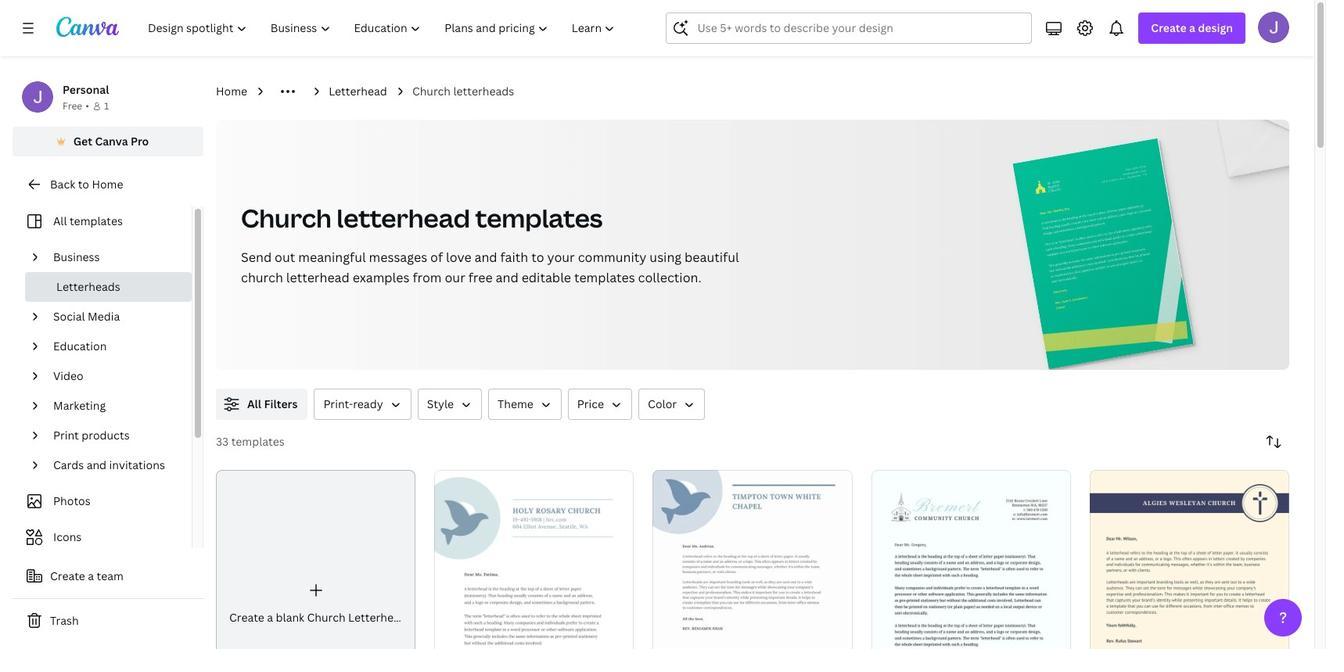 Task type: vqa. For each thing, say whether or not it's contained in the screenshot.
a in "element"
yes



Task type: describe. For each thing, give the bounding box(es) containing it.
all filters
[[247, 397, 298, 411]]

video link
[[47, 361, 182, 391]]

back
[[50, 177, 75, 192]]

33 templates
[[216, 434, 285, 449]]

theme
[[498, 397, 533, 411]]

create a team button
[[13, 561, 203, 592]]

create for create a design
[[1151, 20, 1187, 35]]

0 vertical spatial letterhead
[[337, 201, 470, 235]]

marketing
[[53, 398, 106, 413]]

team
[[97, 569, 124, 584]]

create a blank church letterhead link
[[216, 470, 416, 649]]

video
[[53, 368, 83, 383]]

print-ready
[[323, 397, 383, 411]]

trash link
[[13, 606, 203, 637]]

church letterhead templates
[[241, 201, 603, 235]]

education
[[53, 339, 107, 354]]

photos
[[53, 494, 91, 508]]

our
[[445, 269, 465, 286]]

to inside "link"
[[78, 177, 89, 192]]

business
[[53, 250, 100, 264]]

love
[[446, 249, 471, 266]]

meaningful
[[298, 249, 366, 266]]

33
[[216, 434, 229, 449]]

all templates link
[[22, 207, 182, 236]]

social
[[53, 309, 85, 324]]

and inside cards and invitations link
[[87, 458, 106, 473]]

business link
[[47, 243, 182, 272]]

of
[[430, 249, 443, 266]]

messages
[[369, 249, 427, 266]]

a for blank
[[267, 610, 273, 625]]

cards and invitations
[[53, 458, 165, 473]]

photos link
[[22, 487, 182, 516]]

all templates
[[53, 214, 123, 228]]

print
[[53, 428, 79, 443]]

back to home link
[[13, 169, 203, 200]]

to inside send out meaningful messages of love and faith to your community using beautiful church letterhead examples from our free and editable templates collection.
[[531, 249, 544, 266]]

templates up your
[[475, 201, 603, 235]]

personal
[[63, 82, 109, 97]]

filters
[[264, 397, 298, 411]]

print-ready button
[[314, 389, 411, 420]]

color
[[648, 397, 677, 411]]

free •
[[63, 99, 89, 113]]

create a blank church letterhead
[[229, 610, 407, 625]]

church inside "link"
[[307, 610, 346, 625]]

your
[[547, 249, 575, 266]]

letterhead inside "link"
[[348, 610, 407, 625]]

1 vertical spatial and
[[496, 269, 518, 286]]

templates inside send out meaningful messages of love and faith to your community using beautiful church letterhead examples from our free and editable templates collection.
[[574, 269, 635, 286]]

from
[[413, 269, 442, 286]]

color button
[[638, 389, 705, 420]]

all filters button
[[216, 389, 308, 420]]

create a team
[[50, 569, 124, 584]]

free
[[468, 269, 493, 286]]

invitations
[[109, 458, 165, 473]]

get canva pro
[[73, 134, 149, 149]]

create for create a blank church letterhead
[[229, 610, 264, 625]]

price button
[[568, 389, 632, 420]]

design
[[1198, 20, 1233, 35]]

0 vertical spatial and
[[474, 249, 497, 266]]

back to home
[[50, 177, 123, 192]]

editable
[[522, 269, 571, 286]]

•
[[85, 99, 89, 113]]

church letterheads
[[412, 84, 514, 99]]

church for church letterhead templates
[[241, 201, 331, 235]]

all for all templates
[[53, 214, 67, 228]]

top level navigation element
[[138, 13, 629, 44]]

send
[[241, 249, 272, 266]]

letterhead link
[[329, 83, 387, 100]]

cream and navy blue church letterhead image
[[1090, 470, 1289, 649]]

examples
[[353, 269, 410, 286]]

create a blank church letterhead element
[[216, 470, 416, 649]]

free
[[63, 99, 82, 113]]

icons link
[[22, 523, 182, 552]]

home inside "link"
[[92, 177, 123, 192]]

light blue illustrated beads of rosary church letterhead image
[[871, 470, 1071, 649]]

using
[[650, 249, 681, 266]]

create a design button
[[1139, 13, 1245, 44]]



Task type: locate. For each thing, give the bounding box(es) containing it.
1 vertical spatial create
[[50, 569, 85, 584]]

and
[[474, 249, 497, 266], [496, 269, 518, 286], [87, 458, 106, 473]]

letterheads
[[453, 84, 514, 99]]

blue and white dove vector church letterhead image
[[434, 470, 634, 649]]

0 vertical spatial letterhead
[[329, 84, 387, 99]]

all left filters
[[247, 397, 261, 411]]

None search field
[[666, 13, 1032, 44]]

ready
[[353, 397, 383, 411]]

create left design
[[1151, 20, 1187, 35]]

canva
[[95, 134, 128, 149]]

2 vertical spatial and
[[87, 458, 106, 473]]

jacob simon image
[[1258, 12, 1289, 43]]

create inside button
[[50, 569, 85, 584]]

white blue dove vector with blue dots church letterhead (us) image
[[653, 470, 852, 649]]

0 horizontal spatial all
[[53, 214, 67, 228]]

2 vertical spatial church
[[307, 610, 346, 625]]

0 horizontal spatial create
[[50, 569, 85, 584]]

out
[[275, 249, 295, 266]]

2 horizontal spatial a
[[1189, 20, 1195, 35]]

templates right 33
[[231, 434, 285, 449]]

0 vertical spatial home
[[216, 84, 247, 99]]

trash
[[50, 613, 79, 628]]

create inside dropdown button
[[1151, 20, 1187, 35]]

church up "out"
[[241, 201, 331, 235]]

a left blank
[[267, 610, 273, 625]]

to
[[78, 177, 89, 192], [531, 249, 544, 266]]

1 horizontal spatial a
[[267, 610, 273, 625]]

1 horizontal spatial all
[[247, 397, 261, 411]]

church
[[412, 84, 451, 99], [241, 201, 331, 235], [307, 610, 346, 625]]

send out meaningful messages of love and faith to your community using beautiful church letterhead examples from our free and editable templates collection.
[[241, 249, 739, 286]]

create down icons
[[50, 569, 85, 584]]

0 horizontal spatial to
[[78, 177, 89, 192]]

templates inside all templates link
[[70, 214, 123, 228]]

1 vertical spatial home
[[92, 177, 123, 192]]

beautiful
[[685, 249, 739, 266]]

social media
[[53, 309, 120, 324]]

faith
[[500, 249, 528, 266]]

social media link
[[47, 302, 182, 332]]

icons
[[53, 530, 82, 544]]

all for all filters
[[247, 397, 261, 411]]

letterheads
[[56, 279, 120, 294]]

cards
[[53, 458, 84, 473]]

church
[[241, 269, 283, 286]]

letterhead
[[337, 201, 470, 235], [286, 269, 350, 286]]

0 vertical spatial a
[[1189, 20, 1195, 35]]

print products
[[53, 428, 130, 443]]

create a design
[[1151, 20, 1233, 35]]

templates down community
[[574, 269, 635, 286]]

pro
[[131, 134, 149, 149]]

all
[[53, 214, 67, 228], [247, 397, 261, 411]]

0 vertical spatial church
[[412, 84, 451, 99]]

0 horizontal spatial a
[[88, 569, 94, 584]]

create for create a team
[[50, 569, 85, 584]]

1 vertical spatial church
[[241, 201, 331, 235]]

a left design
[[1189, 20, 1195, 35]]

letterhead
[[329, 84, 387, 99], [348, 610, 407, 625]]

1 vertical spatial letterhead
[[286, 269, 350, 286]]

to up editable
[[531, 249, 544, 266]]

create
[[1151, 20, 1187, 35], [50, 569, 85, 584], [229, 610, 264, 625]]

1
[[104, 99, 109, 113]]

all down back
[[53, 214, 67, 228]]

Search search field
[[697, 13, 1022, 43]]

church for church letterheads
[[412, 84, 451, 99]]

0 vertical spatial all
[[53, 214, 67, 228]]

1 vertical spatial all
[[247, 397, 261, 411]]

create inside "link"
[[229, 610, 264, 625]]

0 horizontal spatial home
[[92, 177, 123, 192]]

a
[[1189, 20, 1195, 35], [88, 569, 94, 584], [267, 610, 273, 625]]

church right blank
[[307, 610, 346, 625]]

2 vertical spatial create
[[229, 610, 264, 625]]

1 horizontal spatial to
[[531, 249, 544, 266]]

home link
[[216, 83, 247, 100]]

price
[[577, 397, 604, 411]]

a for team
[[88, 569, 94, 584]]

templates down "back to home"
[[70, 214, 123, 228]]

create left blank
[[229, 610, 264, 625]]

a inside dropdown button
[[1189, 20, 1195, 35]]

0 vertical spatial create
[[1151, 20, 1187, 35]]

1 vertical spatial to
[[531, 249, 544, 266]]

collection.
[[638, 269, 701, 286]]

0 vertical spatial to
[[78, 177, 89, 192]]

a inside button
[[88, 569, 94, 584]]

print products link
[[47, 421, 182, 451]]

1 vertical spatial a
[[88, 569, 94, 584]]

and down the faith
[[496, 269, 518, 286]]

letterhead down meaningful
[[286, 269, 350, 286]]

media
[[88, 309, 120, 324]]

theme button
[[488, 389, 562, 420]]

Sort by button
[[1258, 426, 1289, 458]]

home
[[216, 84, 247, 99], [92, 177, 123, 192]]

marketing link
[[47, 391, 182, 421]]

style
[[427, 397, 454, 411]]

a left team
[[88, 569, 94, 584]]

and right cards
[[87, 458, 106, 473]]

1 vertical spatial letterhead
[[348, 610, 407, 625]]

blank
[[276, 610, 304, 625]]

get
[[73, 134, 92, 149]]

and up free
[[474, 249, 497, 266]]

a inside "link"
[[267, 610, 273, 625]]

style button
[[417, 389, 482, 420]]

cards and invitations link
[[47, 451, 182, 480]]

letterhead inside send out meaningful messages of love and faith to your community using beautiful church letterhead examples from our free and editable templates collection.
[[286, 269, 350, 286]]

2 vertical spatial a
[[267, 610, 273, 625]]

education link
[[47, 332, 182, 361]]

a for design
[[1189, 20, 1195, 35]]

church left letterheads
[[412, 84, 451, 99]]

letterhead up messages
[[337, 201, 470, 235]]

community
[[578, 249, 647, 266]]

to right back
[[78, 177, 89, 192]]

all inside button
[[247, 397, 261, 411]]

1 horizontal spatial create
[[229, 610, 264, 625]]

1 horizontal spatial home
[[216, 84, 247, 99]]

products
[[82, 428, 130, 443]]

templates
[[475, 201, 603, 235], [70, 214, 123, 228], [574, 269, 635, 286], [231, 434, 285, 449]]

2 horizontal spatial create
[[1151, 20, 1187, 35]]

print-
[[323, 397, 353, 411]]

get canva pro button
[[13, 127, 203, 156]]

church letterhead templates image
[[955, 120, 1289, 370], [1013, 138, 1194, 369]]



